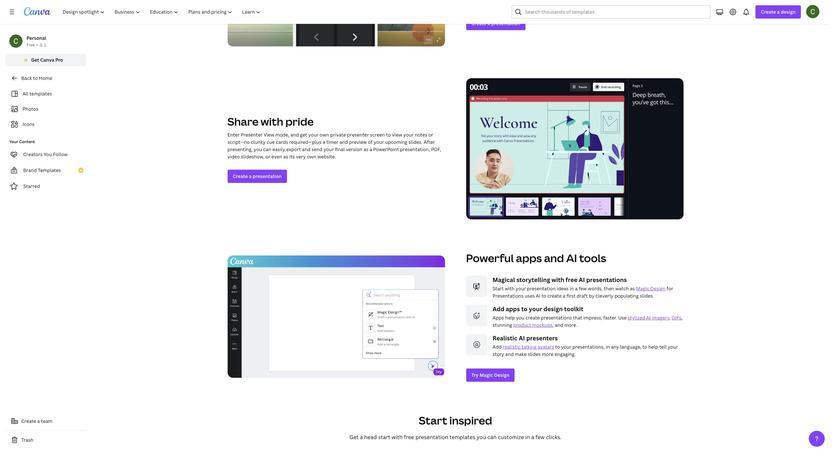 Task type: locate. For each thing, give the bounding box(es) containing it.
photos
[[23, 106, 38, 112]]

1 horizontal spatial create a presentation
[[471, 20, 520, 26]]

1 vertical spatial design
[[544, 305, 563, 313]]

1 horizontal spatial get
[[350, 434, 359, 441]]

your up "engaging."
[[561, 344, 571, 350]]

1 horizontal spatial start
[[493, 285, 504, 292]]

presenting,
[[228, 146, 253, 152]]

0 horizontal spatial as
[[283, 153, 288, 160]]

slides. down the magic design link at the right bottom
[[640, 293, 654, 299]]

your down screen
[[374, 139, 384, 145]]

add apps to your design toolkit
[[493, 305, 584, 313]]

start up get a head start with free presentation templates you can customize in a few clicks.
[[419, 413, 447, 428]]

2 horizontal spatial ,
[[682, 315, 683, 321]]

2 horizontal spatial in
[[606, 344, 610, 350]]

create for topmost create a presentation link
[[471, 20, 486, 26]]

1 vertical spatial add
[[493, 344, 502, 350]]

creators you follow
[[23, 151, 68, 157]]

1 vertical spatial few
[[536, 434, 545, 441]]

1 horizontal spatial can
[[488, 434, 497, 441]]

create inside for presentations uses ai to create a first draft by cleverly populating slides.
[[548, 293, 562, 299]]

cleverly
[[596, 293, 614, 299]]

ai left 'tools'
[[566, 251, 577, 265]]

1 vertical spatial magic
[[480, 372, 493, 378]]

help inside 'to your presentations, in any language, to help tell your story and make slides more engaging.'
[[648, 344, 658, 350]]

0 horizontal spatial in
[[525, 434, 530, 441]]

get
[[31, 57, 39, 63], [350, 434, 359, 441]]

2 horizontal spatial you
[[516, 315, 525, 321]]

presentation,
[[400, 146, 430, 152]]

1 horizontal spatial in
[[570, 285, 574, 292]]

all templates
[[23, 90, 52, 97]]

design up the product mockups , and more.
[[544, 305, 563, 313]]

and down realistic on the right of the page
[[505, 351, 514, 357]]

0 horizontal spatial or
[[265, 153, 270, 160]]

your
[[308, 132, 319, 138], [403, 132, 414, 138], [374, 139, 384, 145], [324, 146, 334, 152], [516, 285, 526, 292], [529, 305, 542, 313], [561, 344, 571, 350], [668, 344, 678, 350]]

, inside , stunning
[[682, 315, 683, 321]]

1 vertical spatial apps
[[506, 305, 520, 313]]

0 vertical spatial get
[[31, 57, 39, 63]]

create for create a design dropdown button
[[761, 9, 776, 15]]

add apps to your design toolkit image
[[466, 305, 487, 326]]

you up product
[[516, 315, 525, 321]]

watch
[[615, 285, 629, 292]]

0 horizontal spatial get
[[31, 57, 39, 63]]

to right back
[[33, 75, 38, 81]]

1 add from the top
[[493, 305, 505, 313]]

start for start with your presentation ideas in a few words, then watch as magic design
[[493, 285, 504, 292]]

can down cue
[[263, 146, 271, 152]]

presentations
[[493, 293, 524, 299]]

2 vertical spatial you
[[477, 434, 486, 441]]

magic up populating
[[636, 285, 649, 292]]

templates down 'start inspired' at the right of the page
[[450, 434, 475, 441]]

few left clicks.
[[536, 434, 545, 441]]

trash
[[21, 437, 33, 443]]

, stunning
[[493, 315, 683, 328]]

1 vertical spatial you
[[516, 315, 525, 321]]

you down inspired
[[477, 434, 486, 441]]

1 horizontal spatial free
[[566, 276, 578, 284]]

0 vertical spatial apps
[[516, 251, 542, 265]]

0 horizontal spatial few
[[536, 434, 545, 441]]

ai up start with your presentation ideas in a few words, then watch as magic design
[[579, 276, 585, 284]]

templates right all at the left top of page
[[29, 90, 52, 97]]

1 vertical spatial create a presentation link
[[228, 170, 287, 183]]

create a presentation for bottommost create a presentation link
[[233, 173, 282, 179]]

slides. up presentation, on the top
[[409, 139, 423, 145]]

1 vertical spatial help
[[648, 344, 658, 350]]

pride
[[286, 114, 314, 129]]

as up populating
[[630, 285, 635, 292]]

1 horizontal spatial templates
[[450, 434, 475, 441]]

canva
[[40, 57, 54, 63]]

, up presenters
[[553, 322, 554, 328]]

1 vertical spatial get
[[350, 434, 359, 441]]

apps for add
[[506, 305, 520, 313]]

or left even
[[265, 153, 270, 160]]

start down magical
[[493, 285, 504, 292]]

add up story
[[493, 344, 502, 350]]

script—no
[[228, 139, 250, 145]]

0 vertical spatial own
[[320, 132, 329, 138]]

realistic
[[493, 334, 518, 342]]

0 vertical spatial create a presentation link
[[466, 17, 526, 30]]

and left get
[[290, 132, 299, 138]]

or up after
[[428, 132, 433, 138]]

apps up storytelling at the bottom of page
[[516, 251, 542, 265]]

1 horizontal spatial slides.
[[640, 293, 654, 299]]

help up "stunning"
[[505, 315, 515, 321]]

create up product mockups link
[[526, 315, 540, 321]]

1 horizontal spatial or
[[428, 132, 433, 138]]

0 vertical spatial you
[[254, 146, 262, 152]]

to your presentations, in any language, to help tell your story and make slides more engaging.
[[493, 344, 678, 357]]

presenters
[[526, 334, 558, 342]]

apps
[[516, 251, 542, 265], [506, 305, 520, 313]]

more
[[542, 351, 554, 357]]

ideas
[[557, 285, 569, 292]]

a inside for presentations uses ai to create a first draft by cleverly populating slides.
[[563, 293, 565, 299]]

in inside 'to your presentations, in any language, to help tell your story and make slides more engaging.'
[[606, 344, 610, 350]]

0 horizontal spatial magic
[[480, 372, 493, 378]]

0 horizontal spatial create a presentation
[[233, 173, 282, 179]]

product
[[513, 322, 531, 328]]

get canva pro
[[31, 57, 63, 63]]

realistic ai presenters image
[[466, 334, 487, 355]]

for
[[667, 285, 673, 292]]

help left tell
[[648, 344, 658, 350]]

in up first
[[570, 285, 574, 292]]

help
[[505, 315, 515, 321], [648, 344, 658, 350]]

preview
[[349, 139, 367, 145]]

icons
[[23, 121, 35, 127]]

design
[[650, 285, 666, 292], [494, 372, 510, 378]]

get inside button
[[31, 57, 39, 63]]

0 vertical spatial magic
[[636, 285, 649, 292]]

templates
[[38, 167, 61, 173]]

brand templates
[[23, 167, 61, 173]]

version
[[346, 146, 362, 152]]

you
[[44, 151, 52, 157]]

magic
[[636, 285, 649, 292], [480, 372, 493, 378]]

design left for
[[650, 285, 666, 292]]

1 horizontal spatial presentations
[[586, 276, 627, 284]]

None search field
[[512, 5, 711, 19]]

your
[[9, 139, 18, 145]]

to right language, at the right
[[643, 344, 647, 350]]

0 vertical spatial presentations
[[586, 276, 627, 284]]

you down clunky in the top left of the page
[[254, 146, 262, 152]]

0 vertical spatial create a presentation
[[471, 20, 520, 26]]

add up apps
[[493, 305, 505, 313]]

its
[[289, 153, 295, 160]]

stylized
[[628, 315, 645, 321]]

back to home link
[[5, 72, 86, 85]]

with up view
[[261, 114, 283, 129]]

, left gifs
[[669, 315, 671, 321]]

2 add from the top
[[493, 344, 502, 350]]

to down uses at the bottom right of page
[[521, 305, 528, 313]]

free right start
[[404, 434, 414, 441]]

as down of
[[364, 146, 368, 152]]

0 vertical spatial design
[[781, 9, 796, 15]]

presentations
[[586, 276, 627, 284], [541, 315, 572, 321]]

2 vertical spatial in
[[525, 434, 530, 441]]

0 horizontal spatial create
[[526, 315, 540, 321]]

design left christina overa icon
[[781, 9, 796, 15]]

storytelling
[[517, 276, 550, 284]]

after
[[424, 139, 435, 145]]

, right imagery
[[682, 315, 683, 321]]

0 horizontal spatial help
[[505, 315, 515, 321]]

story
[[493, 351, 504, 357]]

1 horizontal spatial design
[[650, 285, 666, 292]]

presentations,
[[573, 344, 605, 350]]

1 vertical spatial free
[[404, 434, 414, 441]]

slideshow,
[[241, 153, 264, 160]]

design
[[781, 9, 796, 15], [544, 305, 563, 313]]

1 horizontal spatial create
[[548, 293, 562, 299]]

1 vertical spatial templates
[[450, 434, 475, 441]]

0 horizontal spatial create a presentation link
[[228, 170, 287, 183]]

0 horizontal spatial templates
[[29, 90, 52, 97]]

0 horizontal spatial presentations
[[541, 315, 572, 321]]

0 horizontal spatial design
[[494, 372, 510, 378]]

0 horizontal spatial free
[[404, 434, 414, 441]]

inspired
[[449, 413, 492, 428]]

get left head in the bottom of the page
[[350, 434, 359, 441]]

create
[[761, 9, 776, 15], [471, 20, 486, 26], [233, 173, 248, 179], [21, 418, 36, 424]]

add for add apps to your design toolkit
[[493, 305, 505, 313]]

own down send
[[307, 153, 316, 160]]

tools
[[579, 251, 606, 265]]

1 vertical spatial in
[[606, 344, 610, 350]]

with up presentations
[[505, 285, 515, 292]]

0 vertical spatial can
[[263, 146, 271, 152]]

design down story
[[494, 372, 510, 378]]

free up start with your presentation ideas in a few words, then watch as magic design
[[566, 276, 578, 284]]

create a presentation link
[[466, 17, 526, 30], [228, 170, 287, 183]]

more.
[[565, 322, 577, 328]]

you inside share with pride enter presenter view mode, and get your own private presenter screen to view your notes or script—no clunky cue cards required—plus a timer and preview of your upcoming slides. after presenting, you can easily export and send your final version as a powerpoint presentation, pdf, video slideshow, or even as its very own website.
[[254, 146, 262, 152]]

1 vertical spatial create a presentation
[[233, 173, 282, 179]]

content
[[19, 139, 35, 145]]

1 vertical spatial presentations
[[541, 315, 572, 321]]

avatars
[[538, 344, 554, 350]]

first
[[567, 293, 576, 299]]

gifs link
[[672, 315, 682, 321]]

and
[[290, 132, 299, 138], [340, 139, 348, 145], [302, 146, 311, 152], [544, 251, 564, 265], [555, 322, 563, 328], [505, 351, 514, 357]]

1 horizontal spatial as
[[364, 146, 368, 152]]

0 vertical spatial create
[[548, 293, 562, 299]]

2 vertical spatial as
[[630, 285, 635, 292]]

by
[[589, 293, 595, 299]]

0 vertical spatial slides.
[[409, 139, 423, 145]]

0 horizontal spatial slides.
[[409, 139, 423, 145]]

start with your presentation ideas in a few words, then watch as magic design
[[493, 285, 666, 292]]

add
[[493, 305, 505, 313], [493, 344, 502, 350]]

0 vertical spatial templates
[[29, 90, 52, 97]]

magical storytelling with free ai presentations image
[[466, 276, 487, 297]]

own up timer
[[320, 132, 329, 138]]

create down ideas
[[548, 293, 562, 299]]

1 vertical spatial start
[[419, 413, 447, 428]]

1 horizontal spatial few
[[579, 285, 587, 292]]

get left canva
[[31, 57, 39, 63]]

in right customize
[[525, 434, 530, 441]]

faster.
[[603, 315, 617, 321]]

populating
[[615, 293, 639, 299]]

video
[[228, 153, 240, 160]]

ai right uses at the bottom right of page
[[536, 293, 541, 299]]

templates inside 'link'
[[29, 90, 52, 97]]

start inspired
[[419, 413, 492, 428]]

magic right try
[[480, 372, 493, 378]]

1 vertical spatial slides.
[[640, 293, 654, 299]]

1 horizontal spatial create a presentation link
[[466, 17, 526, 30]]

presentations up the product mockups , and more.
[[541, 315, 572, 321]]

with inside share with pride enter presenter view mode, and get your own private presenter screen to view your notes or script—no clunky cue cards required—plus a timer and preview of your upcoming slides. after presenting, you can easily export and send your final version as a powerpoint presentation, pdf, video slideshow, or even as its very own website.
[[261, 114, 283, 129]]

0 vertical spatial or
[[428, 132, 433, 138]]

0 horizontal spatial you
[[254, 146, 262, 152]]

send
[[312, 146, 323, 152]]

with
[[261, 114, 283, 129], [552, 276, 564, 284], [505, 285, 515, 292], [392, 434, 403, 441]]

create inside dropdown button
[[761, 9, 776, 15]]

to right uses at the bottom right of page
[[542, 293, 546, 299]]

few up draft
[[579, 285, 587, 292]]

0 horizontal spatial start
[[419, 413, 447, 428]]

or
[[428, 132, 433, 138], [265, 153, 270, 160]]

share
[[228, 114, 259, 129]]

to left view
[[386, 132, 391, 138]]

create a team
[[21, 418, 52, 424]]

all
[[23, 90, 28, 97]]

1 horizontal spatial help
[[648, 344, 658, 350]]

timer
[[326, 139, 338, 145]]

presentations up then
[[586, 276, 627, 284]]

can left customize
[[488, 434, 497, 441]]

and left more.
[[555, 322, 563, 328]]

a inside dropdown button
[[777, 9, 780, 15]]

0 vertical spatial add
[[493, 305, 505, 313]]

1 vertical spatial can
[[488, 434, 497, 441]]

icons link
[[9, 118, 82, 131]]

1 horizontal spatial magic
[[636, 285, 649, 292]]

0 horizontal spatial own
[[307, 153, 316, 160]]

apps down presentations
[[506, 305, 520, 313]]

pdf,
[[431, 146, 441, 152]]

back to home
[[21, 75, 52, 81]]

and up magical storytelling with free ai presentations
[[544, 251, 564, 265]]

in left any
[[606, 344, 610, 350]]

presentation
[[491, 20, 520, 26], [253, 173, 282, 179], [527, 285, 556, 292], [416, 434, 448, 441]]

0 horizontal spatial can
[[263, 146, 271, 152]]

1 vertical spatial as
[[283, 153, 288, 160]]

0 vertical spatial free
[[566, 276, 578, 284]]

1 horizontal spatial design
[[781, 9, 796, 15]]

create
[[548, 293, 562, 299], [526, 315, 540, 321]]

0 vertical spatial start
[[493, 285, 504, 292]]

draft
[[577, 293, 588, 299]]

as left its at the top
[[283, 153, 288, 160]]

1 vertical spatial design
[[494, 372, 510, 378]]



Task type: vqa. For each thing, say whether or not it's contained in the screenshot.
'drop'
no



Task type: describe. For each thing, give the bounding box(es) containing it.
1 vertical spatial or
[[265, 153, 270, 160]]

create a design
[[761, 9, 796, 15]]

required—plus
[[289, 139, 322, 145]]

back
[[21, 75, 32, 81]]

screen
[[370, 132, 385, 138]]

a inside button
[[37, 418, 40, 424]]

Search search field
[[525, 6, 706, 18]]

share with pride enter presenter view mode, and get your own private presenter screen to view your notes or script—no clunky cue cards required—plus a timer and preview of your upcoming slides. after presenting, you can easily export and send your final version as a powerpoint presentation, pdf, video slideshow, or even as its very own website.
[[228, 114, 441, 160]]

any
[[611, 344, 619, 350]]

your up website.
[[324, 146, 334, 152]]

christina overa image
[[806, 5, 820, 18]]

then
[[604, 285, 614, 292]]

0 vertical spatial help
[[505, 315, 515, 321]]

top level navigation element
[[58, 5, 266, 19]]

creators you follow link
[[5, 148, 86, 161]]

to inside share with pride enter presenter view mode, and get your own private presenter screen to view your notes or script—no clunky cue cards required—plus a timer and preview of your upcoming slides. after presenting, you can easily export and send your final version as a powerpoint presentation, pdf, video slideshow, or even as its very own website.
[[386, 132, 391, 138]]

1 vertical spatial create
[[526, 315, 540, 321]]

create a design button
[[756, 5, 801, 19]]

1 vertical spatial own
[[307, 153, 316, 160]]

mode,
[[275, 132, 289, 138]]

try magic design
[[471, 372, 510, 378]]

starred
[[23, 183, 40, 189]]

0 vertical spatial design
[[650, 285, 666, 292]]

pro
[[55, 57, 63, 63]]

0 horizontal spatial ,
[[553, 322, 554, 328]]

with up ideas
[[552, 276, 564, 284]]

very
[[296, 153, 306, 160]]

and up the final
[[340, 139, 348, 145]]

clunky
[[251, 139, 266, 145]]

to up "engaging."
[[555, 344, 560, 350]]

clicks.
[[546, 434, 562, 441]]

that
[[573, 315, 582, 321]]

ai right stylized at the right bottom of page
[[646, 315, 651, 321]]

start for start inspired
[[419, 413, 447, 428]]

magic design link
[[636, 285, 666, 292]]

get
[[300, 132, 307, 138]]

add for add realistic talking avatars
[[493, 344, 502, 350]]

stylized ai imagery link
[[628, 315, 669, 321]]

slides. inside share with pride enter presenter view mode, and get your own private presenter screen to view your notes or script—no clunky cue cards required—plus a timer and preview of your upcoming slides. after presenting, you can easily export and send your final version as a powerpoint presentation, pdf, video slideshow, or even as its very own website.
[[409, 139, 423, 145]]

toolkit
[[564, 305, 584, 313]]

ai inside for presentations uses ai to create a first draft by cleverly populating slides.
[[536, 293, 541, 299]]

0 vertical spatial in
[[570, 285, 574, 292]]

get for get canva pro
[[31, 57, 39, 63]]

create for bottommost create a presentation link
[[233, 173, 248, 179]]

cue
[[267, 139, 275, 145]]

design inside dropdown button
[[781, 9, 796, 15]]

website.
[[317, 153, 336, 160]]

your up uses at the bottom right of page
[[516, 285, 526, 292]]

use
[[618, 315, 627, 321]]

try
[[471, 372, 479, 378]]

powerpoint
[[373, 146, 399, 152]]

1 horizontal spatial own
[[320, 132, 329, 138]]

1
[[44, 42, 46, 48]]

apps for powerful
[[516, 251, 542, 265]]

with right start
[[392, 434, 403, 441]]

final
[[335, 146, 345, 152]]

add realistic talking avatars
[[493, 344, 554, 350]]

free •
[[27, 42, 38, 48]]

impress,
[[583, 315, 602, 321]]

your down uses at the bottom right of page
[[529, 305, 542, 313]]

realistic
[[503, 344, 521, 350]]

home
[[39, 75, 52, 81]]

your right view
[[403, 132, 414, 138]]

and inside 'to your presentations, in any language, to help tell your story and make slides more engaging.'
[[505, 351, 514, 357]]

talking
[[522, 344, 537, 350]]

uses
[[525, 293, 535, 299]]

notes
[[415, 132, 427, 138]]

get for get a head start with free presentation templates you can customize in a few clicks.
[[350, 434, 359, 441]]

can inside share with pride enter presenter view mode, and get your own private presenter screen to view your notes or script—no clunky cue cards required—plus a timer and preview of your upcoming slides. after presenting, you can easily export and send your final version as a powerpoint presentation, pdf, video slideshow, or even as its very own website.
[[263, 146, 271, 152]]

2 horizontal spatial as
[[630, 285, 635, 292]]

create inside button
[[21, 418, 36, 424]]

customize
[[498, 434, 524, 441]]

tell
[[660, 344, 667, 350]]

photos link
[[9, 103, 82, 115]]

all templates link
[[9, 87, 82, 100]]

brand templates link
[[5, 164, 86, 177]]

create a presentation for topmost create a presentation link
[[471, 20, 520, 26]]

your right get
[[308, 132, 319, 138]]

apps
[[493, 315, 504, 321]]

1 horizontal spatial you
[[477, 434, 486, 441]]

language,
[[620, 344, 641, 350]]

presenter
[[241, 132, 263, 138]]

get canva pro button
[[5, 54, 86, 66]]

powerful
[[466, 251, 514, 265]]

0 horizontal spatial design
[[544, 305, 563, 313]]

for presentations uses ai to create a first draft by cleverly populating slides.
[[493, 285, 673, 299]]

•
[[36, 42, 38, 48]]

powerful apps and ai tools
[[466, 251, 606, 265]]

realistic talking avatars link
[[503, 344, 554, 350]]

starred link
[[5, 180, 86, 193]]

ai up add realistic talking avatars
[[519, 334, 525, 342]]

slides. inside for presentations uses ai to create a first draft by cleverly populating slides.
[[640, 293, 654, 299]]

preview of remote control feature on canva presentations image
[[228, 0, 445, 46]]

creators
[[23, 151, 43, 157]]

create a team button
[[5, 415, 86, 428]]

magical storytelling with free ai presentations
[[493, 276, 627, 284]]

upcoming
[[385, 139, 407, 145]]

private
[[330, 132, 346, 138]]

0 vertical spatial few
[[579, 285, 587, 292]]

enter
[[228, 132, 240, 138]]

presenter
[[347, 132, 369, 138]]

head
[[364, 434, 377, 441]]

1 horizontal spatial ,
[[669, 315, 671, 321]]

your content
[[9, 139, 35, 145]]

product mockups link
[[513, 322, 553, 328]]

apps help you create presentations that impress, faster. use stylized ai imagery , gifs
[[493, 315, 682, 321]]

realistic ai presenters
[[493, 334, 558, 342]]

team
[[41, 418, 52, 424]]

0 vertical spatial as
[[364, 146, 368, 152]]

and down required—plus
[[302, 146, 311, 152]]

to inside for presentations uses ai to create a first draft by cleverly populating slides.
[[542, 293, 546, 299]]

your right tell
[[668, 344, 678, 350]]



